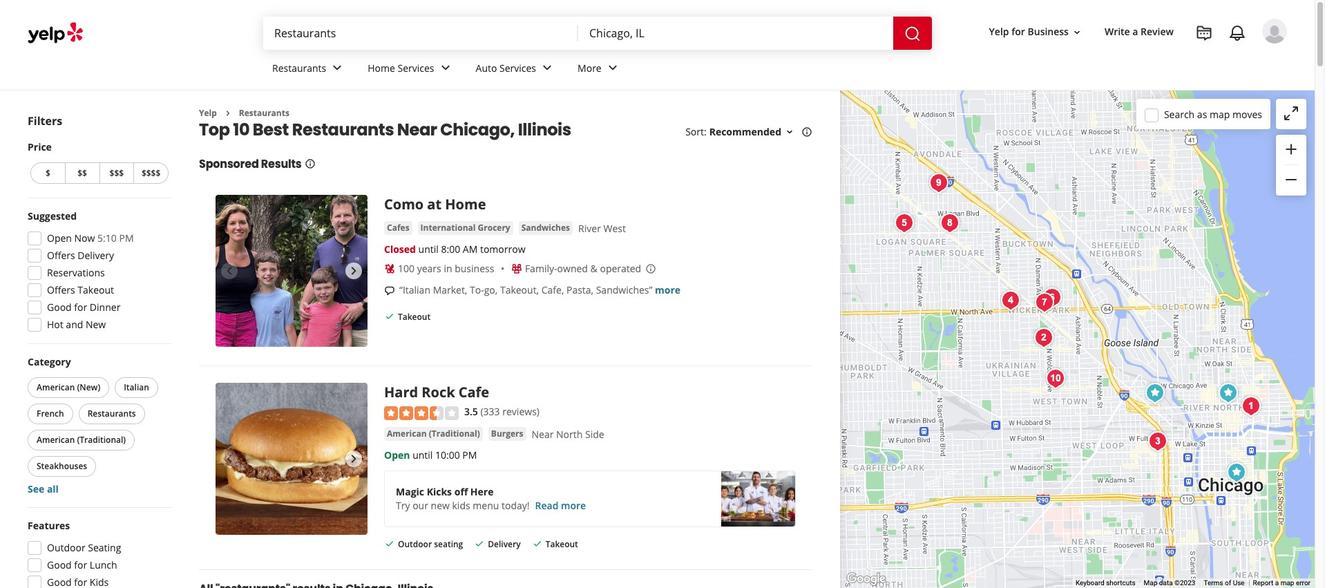 Task type: locate. For each thing, give the bounding box(es) containing it.
recommended
[[710, 125, 782, 139]]

como at home image
[[216, 195, 368, 347]]

french
[[37, 408, 64, 420]]

0 horizontal spatial yelp
[[199, 107, 217, 119]]

yelp left 16 chevron right v2 'image'
[[199, 107, 217, 119]]

2 services from the left
[[500, 61, 536, 74]]

auto services
[[476, 61, 536, 74]]

keyboard shortcuts
[[1076, 579, 1136, 587]]

good
[[47, 301, 72, 314], [47, 559, 72, 572]]

0 horizontal spatial pm
[[119, 232, 134, 245]]

for for dinner
[[74, 301, 87, 314]]

1 vertical spatial delivery
[[488, 538, 521, 550]]

0 vertical spatial pm
[[119, 232, 134, 245]]

zoom in image
[[1284, 141, 1300, 157]]

None search field
[[263, 17, 935, 50]]

none field up home services link
[[274, 26, 568, 41]]

1 horizontal spatial 16 chevron down v2 image
[[1072, 27, 1083, 38]]

our
[[413, 499, 429, 512]]

24 chevron down v2 image right more
[[605, 60, 621, 76]]

offers up reservations
[[47, 249, 75, 262]]

0 vertical spatial yelp
[[990, 25, 1010, 38]]

1 vertical spatial offers
[[47, 283, 75, 297]]

group containing suggested
[[24, 209, 171, 336]]

more
[[655, 284, 681, 297], [561, 499, 586, 512]]

16 checkmark v2 image left outdoor seating
[[384, 538, 395, 549]]

of
[[1226, 579, 1232, 587]]

international grocery
[[421, 222, 511, 234]]

map right as
[[1210, 107, 1231, 121]]

1 slideshow element from the top
[[216, 195, 368, 347]]

new
[[86, 318, 106, 331]]

yelp
[[990, 25, 1010, 38], [199, 107, 217, 119]]

hot and new
[[47, 318, 106, 331]]

0 horizontal spatial outdoor
[[47, 541, 85, 554]]

0 horizontal spatial 16 chevron down v2 image
[[785, 127, 796, 138]]

(traditional)
[[429, 428, 480, 440], [77, 434, 126, 446]]

services
[[398, 61, 435, 74], [500, 61, 536, 74]]

group
[[1277, 135, 1307, 196], [24, 209, 171, 336], [25, 355, 171, 496], [24, 519, 171, 588]]

american (traditional)
[[387, 428, 480, 440], [37, 434, 126, 446]]

for for business
[[1012, 25, 1026, 38]]

16 chevron down v2 image inside yelp for business button
[[1072, 27, 1083, 38]]

(traditional) up 10:00
[[429, 428, 480, 440]]

24 chevron down v2 image
[[329, 60, 346, 76], [539, 60, 556, 76]]

previous image
[[221, 263, 238, 280]]

16 chevron down v2 image inside recommended popup button
[[785, 127, 796, 138]]

1 vertical spatial until
[[413, 449, 433, 462]]

2 24 chevron down v2 image from the left
[[539, 60, 556, 76]]

como at home
[[384, 195, 486, 214]]

yelp for yelp link
[[199, 107, 217, 119]]

1 none field from the left
[[274, 26, 568, 41]]

0 horizontal spatial 24 chevron down v2 image
[[437, 60, 454, 76]]

8:00
[[441, 243, 461, 256]]

1 vertical spatial good
[[47, 559, 72, 572]]

0 vertical spatial more
[[655, 284, 681, 297]]

takeout down "italian
[[398, 311, 431, 323]]

suggested
[[28, 209, 77, 223]]

see all button
[[28, 483, 59, 496]]

more inside 'magic kicks off here try our new kids menu today! read more'
[[561, 499, 586, 512]]

good for dinner
[[47, 301, 121, 314]]

0 horizontal spatial (traditional)
[[77, 434, 126, 446]]

grocery
[[478, 222, 511, 234]]

sort:
[[686, 125, 707, 139]]

none field near
[[590, 26, 883, 41]]

home up international grocery
[[445, 195, 486, 214]]

west
[[604, 222, 626, 235]]

north
[[557, 428, 583, 441]]

business categories element
[[261, 50, 1288, 90]]

yelp for business
[[990, 25, 1069, 38]]

24 chevron down v2 image right auto services
[[539, 60, 556, 76]]

yelp left business
[[990, 25, 1010, 38]]

0 horizontal spatial none field
[[274, 26, 568, 41]]

0 vertical spatial map
[[1210, 107, 1231, 121]]

good down outdoor seating
[[47, 559, 72, 572]]

3.5 (333 reviews)
[[465, 405, 540, 419]]

open for filters
[[47, 232, 72, 245]]

open
[[47, 232, 72, 245], [384, 449, 410, 462]]

2 vertical spatial for
[[74, 559, 87, 572]]

0 vertical spatial home
[[368, 61, 395, 74]]

100
[[398, 262, 415, 275]]

for down offers takeout
[[74, 301, 87, 314]]

como at home link
[[384, 195, 486, 214]]

(traditional) inside group
[[77, 434, 126, 446]]

16 chevron down v2 image right business
[[1072, 27, 1083, 38]]

group containing category
[[25, 355, 171, 496]]

1 horizontal spatial delivery
[[488, 538, 521, 550]]

keyboard shortcuts button
[[1076, 579, 1136, 588]]

"italian market, to-go, takeout, cafe, pasta, sandwiches" more
[[400, 284, 681, 297]]

outdoor
[[398, 538, 432, 550], [47, 541, 85, 554]]

notifications image
[[1230, 25, 1246, 41]]

cafes link
[[384, 221, 412, 235]]

1 vertical spatial takeout
[[398, 311, 431, 323]]

2 good from the top
[[47, 559, 72, 572]]

0 vertical spatial until
[[419, 243, 439, 256]]

map data ©2023
[[1144, 579, 1196, 587]]

"italian
[[400, 284, 431, 297]]

offers down reservations
[[47, 283, 75, 297]]

0 vertical spatial for
[[1012, 25, 1026, 38]]

1 horizontal spatial home
[[445, 195, 486, 214]]

open down suggested
[[47, 232, 72, 245]]

0 vertical spatial good
[[47, 301, 72, 314]]

the purple pig image
[[1238, 393, 1265, 420]]

outdoor for outdoor seating
[[398, 538, 432, 550]]

american inside button
[[37, 382, 75, 393]]

for inside button
[[1012, 25, 1026, 38]]

2 16 checkmark v2 image from the left
[[474, 538, 485, 549]]

0 horizontal spatial 24 chevron down v2 image
[[329, 60, 346, 76]]

1 horizontal spatial a
[[1276, 579, 1280, 587]]

16 info v2 image
[[802, 127, 813, 138]]

24 chevron down v2 image left auto
[[437, 60, 454, 76]]

search
[[1165, 107, 1195, 121]]

restaurants
[[272, 61, 326, 74], [239, 107, 290, 119], [292, 118, 394, 141], [88, 408, 136, 420]]

keyboard
[[1076, 579, 1105, 587]]

0 horizontal spatial more
[[561, 499, 586, 512]]

0 horizontal spatial american (traditional) button
[[28, 430, 135, 451]]

yelp inside button
[[990, 25, 1010, 38]]

try
[[396, 499, 410, 512]]

operated
[[600, 262, 642, 275]]

1 horizontal spatial map
[[1281, 579, 1295, 587]]

pm right 10:00
[[463, 449, 477, 462]]

a right write
[[1133, 25, 1139, 38]]

takeout for the topmost 16 checkmark v2 image
[[398, 311, 431, 323]]

home down the find field
[[368, 61, 395, 74]]

takeout down read
[[546, 538, 578, 550]]

1 horizontal spatial yelp
[[990, 25, 1010, 38]]

16 checkmark v2 image
[[384, 538, 395, 549], [474, 538, 485, 549]]

16 checkmark v2 image
[[384, 311, 395, 322], [532, 538, 543, 549]]

1 horizontal spatial (traditional)
[[429, 428, 480, 440]]

1 offers from the top
[[47, 249, 75, 262]]

1 horizontal spatial 16 checkmark v2 image
[[532, 538, 543, 549]]

2 slideshow element from the top
[[216, 383, 368, 535]]

24 chevron down v2 image for auto services
[[539, 60, 556, 76]]

restaurants down (new)
[[88, 408, 136, 420]]

outdoor up good for lunch
[[47, 541, 85, 554]]

24 chevron down v2 image inside more link
[[605, 60, 621, 76]]

0 horizontal spatial 16 checkmark v2 image
[[384, 538, 395, 549]]

0 horizontal spatial map
[[1210, 107, 1231, 121]]

1 vertical spatial 16 checkmark v2 image
[[532, 538, 543, 549]]

price group
[[28, 140, 171, 187]]

0 vertical spatial near
[[397, 118, 437, 141]]

sponsored results
[[199, 157, 302, 172]]

1 16 checkmark v2 image from the left
[[384, 538, 395, 549]]

seating
[[434, 538, 463, 550]]

outdoor seating
[[398, 538, 463, 550]]

None field
[[274, 26, 568, 41], [590, 26, 883, 41]]

takeout up dinner
[[78, 283, 114, 297]]

1 horizontal spatial outdoor
[[398, 538, 432, 550]]

10
[[233, 118, 250, 141]]

a right report
[[1276, 579, 1280, 587]]

16 checkmark v2 image down 16 speech v2 image
[[384, 311, 395, 322]]

american (traditional) link
[[384, 427, 483, 441]]

0 vertical spatial restaurants link
[[261, 50, 357, 90]]

1 horizontal spatial 16 checkmark v2 image
[[474, 538, 485, 549]]

0 horizontal spatial services
[[398, 61, 435, 74]]

16 chevron down v2 image for recommended
[[785, 127, 796, 138]]

0 vertical spatial a
[[1133, 25, 1139, 38]]

1 horizontal spatial american (traditional)
[[387, 428, 480, 440]]

auto
[[476, 61, 497, 74]]

1 horizontal spatial none field
[[590, 26, 883, 41]]

16 checkmark v2 image down read
[[532, 538, 543, 549]]

search as map moves
[[1165, 107, 1263, 121]]

until
[[419, 243, 439, 256], [413, 449, 433, 462]]

1 services from the left
[[398, 61, 435, 74]]

dell rooster - chicago image
[[1042, 365, 1070, 393]]

0 vertical spatial open
[[47, 232, 72, 245]]

open up magic
[[384, 449, 410, 462]]

1 vertical spatial yelp
[[199, 107, 217, 119]]

1 horizontal spatial 24 chevron down v2 image
[[605, 60, 621, 76]]

chicago,
[[441, 118, 515, 141]]

2 vertical spatial takeout
[[546, 538, 578, 550]]

american down category
[[37, 382, 75, 393]]

1 horizontal spatial pm
[[463, 449, 477, 462]]

info icon image
[[646, 263, 657, 274], [646, 263, 657, 274]]

1 vertical spatial home
[[445, 195, 486, 214]]

0 vertical spatial 16 checkmark v2 image
[[384, 311, 395, 322]]

for left business
[[1012, 25, 1026, 38]]

1 vertical spatial 16 chevron down v2 image
[[785, 127, 796, 138]]

until up years
[[419, 243, 439, 256]]

1 vertical spatial pm
[[463, 449, 477, 462]]

american (new)
[[37, 382, 100, 393]]

offers for offers takeout
[[47, 283, 75, 297]]

business
[[1028, 25, 1069, 38]]

outdoor left seating on the bottom of the page
[[398, 538, 432, 550]]

open for sponsored results
[[384, 449, 410, 462]]

until for rock
[[413, 449, 433, 462]]

$$$$ button
[[134, 162, 169, 184]]

1 vertical spatial slideshow element
[[216, 383, 368, 535]]

0 horizontal spatial delivery
[[78, 249, 114, 262]]

terms of use
[[1205, 579, 1245, 587]]

takeout
[[78, 283, 114, 297], [398, 311, 431, 323], [546, 538, 578, 550]]

1 vertical spatial open
[[384, 449, 410, 462]]

near left chicago,
[[397, 118, 437, 141]]

2 horizontal spatial takeout
[[546, 538, 578, 550]]

1 horizontal spatial services
[[500, 61, 536, 74]]

0 vertical spatial slideshow element
[[216, 195, 368, 347]]

1 horizontal spatial 24 chevron down v2 image
[[539, 60, 556, 76]]

1 good from the top
[[47, 301, 72, 314]]

slideshow element for hard rock cafe
[[216, 383, 368, 535]]

user actions element
[[979, 17, 1307, 102]]

16 family owned v2 image
[[511, 264, 523, 275]]

0 vertical spatial delivery
[[78, 249, 114, 262]]

24 chevron down v2 image inside home services link
[[437, 60, 454, 76]]

good up the hot
[[47, 301, 72, 314]]

for for lunch
[[74, 559, 87, 572]]

pm for sponsored results
[[463, 449, 477, 462]]

0 horizontal spatial home
[[368, 61, 395, 74]]

0 horizontal spatial takeout
[[78, 283, 114, 297]]

1 horizontal spatial near
[[532, 428, 554, 441]]

services down the find text box
[[398, 61, 435, 74]]

16 info v2 image
[[305, 159, 316, 170]]

restaurants inside "restaurants" 'button'
[[88, 408, 136, 420]]

cafes
[[387, 222, 410, 234]]

good for good for lunch
[[47, 559, 72, 572]]

restaurants right 16 chevron right v2 'image'
[[239, 107, 290, 119]]

$$$
[[110, 167, 124, 179]]

1 vertical spatial map
[[1281, 579, 1295, 587]]

16 chevron down v2 image for yelp for business
[[1072, 27, 1083, 38]]

american (traditional) up open until 10:00 pm
[[387, 428, 480, 440]]

delivery down today!
[[488, 538, 521, 550]]

0 vertical spatial 16 chevron down v2 image
[[1072, 27, 1083, 38]]

map for error
[[1281, 579, 1295, 587]]

delivery down open now 5:10 pm
[[78, 249, 114, 262]]

american (traditional) button up open until 10:00 pm
[[384, 427, 483, 441]]

daisies image
[[936, 209, 964, 237]]

see all
[[28, 483, 59, 496]]

restaurants up 16 info v2 icon
[[292, 118, 394, 141]]

for down outdoor seating
[[74, 559, 87, 572]]

24 chevron down v2 image
[[437, 60, 454, 76], [605, 60, 621, 76]]

1 horizontal spatial open
[[384, 449, 410, 462]]

near left north
[[532, 428, 554, 441]]

sandwiches button
[[519, 221, 573, 235]]

1 vertical spatial for
[[74, 301, 87, 314]]

family-owned & operated
[[525, 262, 642, 275]]

more right read
[[561, 499, 586, 512]]

family-
[[525, 262, 558, 275]]

24 chevron down v2 image inside auto services link
[[539, 60, 556, 76]]

1 vertical spatial more
[[561, 499, 586, 512]]

report a map error
[[1254, 579, 1311, 587]]

0 horizontal spatial 16 checkmark v2 image
[[384, 311, 395, 322]]

$$ button
[[65, 162, 99, 184]]

and
[[66, 318, 83, 331]]

dinner
[[90, 301, 121, 314]]

2 none field from the left
[[590, 26, 883, 41]]

services right auto
[[500, 61, 536, 74]]

map left error
[[1281, 579, 1295, 587]]

16 checkmark v2 image right seating on the bottom of the page
[[474, 538, 485, 549]]

american (traditional) button up steakhouses
[[28, 430, 135, 451]]

restaurants up best on the top left of page
[[272, 61, 326, 74]]

delivery
[[78, 249, 114, 262], [488, 538, 521, 550]]

16 checkmark v2 image for outdoor seating
[[384, 538, 395, 549]]

0 vertical spatial takeout
[[78, 283, 114, 297]]

1 horizontal spatial takeout
[[398, 311, 431, 323]]

izakaya shinya image
[[997, 287, 1025, 315]]

2 offers from the top
[[47, 283, 75, 297]]

0 horizontal spatial near
[[397, 118, 437, 141]]

0 horizontal spatial a
[[1133, 25, 1139, 38]]

2 24 chevron down v2 image from the left
[[605, 60, 621, 76]]

american (traditional) up steakhouses
[[37, 434, 126, 446]]

until down the american (traditional) link
[[413, 449, 433, 462]]

16 chevron down v2 image left 16 info v2 image
[[785, 127, 796, 138]]

slideshow element
[[216, 195, 368, 347], [216, 383, 368, 535]]

none field up business categories element at the top of page
[[590, 26, 883, 41]]

1 24 chevron down v2 image from the left
[[437, 60, 454, 76]]

reservations
[[47, 266, 105, 279]]

price
[[28, 140, 52, 153]]

cafe,
[[542, 284, 564, 297]]

new
[[431, 499, 450, 512]]

pm right '5:10'
[[119, 232, 134, 245]]

1 vertical spatial a
[[1276, 579, 1280, 587]]

0 horizontal spatial open
[[47, 232, 72, 245]]

(traditional) down "restaurants" 'button'
[[77, 434, 126, 446]]

0 vertical spatial offers
[[47, 249, 75, 262]]

1 24 chevron down v2 image from the left
[[329, 60, 346, 76]]

16 chevron down v2 image
[[1072, 27, 1083, 38], [785, 127, 796, 138]]

24 chevron down v2 image left 'home services'
[[329, 60, 346, 76]]

american down 3.5 star rating image
[[387, 428, 427, 440]]

more right sandwiches"
[[655, 284, 681, 297]]



Task type: vqa. For each thing, say whether or not it's contained in the screenshot.
Fei Xiang Gong link
no



Task type: describe. For each thing, give the bounding box(es) containing it.
side
[[585, 428, 605, 441]]

cafe
[[459, 383, 490, 402]]

off
[[455, 485, 468, 498]]

map region
[[712, 1, 1326, 588]]

google image
[[844, 570, 890, 588]]

terms of use link
[[1205, 579, 1245, 587]]

reviews)
[[503, 405, 540, 419]]

pm for filters
[[119, 232, 134, 245]]

filters
[[28, 113, 62, 129]]

girl & the goat image
[[1144, 428, 1172, 456]]

a for report
[[1276, 579, 1280, 587]]

data
[[1160, 579, 1174, 587]]

hard
[[384, 383, 418, 402]]

lone owl pub image
[[1031, 289, 1059, 317]]

&
[[591, 262, 598, 275]]

map
[[1144, 579, 1158, 587]]

1 horizontal spatial american (traditional) button
[[384, 427, 483, 441]]

yelp link
[[199, 107, 217, 119]]

now
[[74, 232, 95, 245]]

french button
[[28, 404, 73, 424]]

1 vertical spatial restaurants link
[[239, 107, 290, 119]]

italian button
[[115, 377, 158, 398]]

hard rock cafe link
[[384, 383, 490, 402]]

$ button
[[30, 162, 65, 184]]

24 chevron down v2 image for home services
[[437, 60, 454, 76]]

etta - bucktown image
[[1039, 284, 1066, 312]]

cafes button
[[384, 221, 412, 235]]

river
[[579, 222, 601, 235]]

near north side
[[532, 428, 605, 441]]

open now 5:10 pm
[[47, 232, 134, 245]]

burgers link
[[489, 427, 526, 441]]

top
[[199, 118, 230, 141]]

expand map image
[[1284, 105, 1300, 122]]

a for write
[[1133, 25, 1139, 38]]

yelp for business button
[[984, 20, 1089, 45]]

features
[[28, 519, 70, 532]]

steakhouses
[[37, 460, 87, 472]]

kids
[[452, 499, 471, 512]]

steakhouses button
[[28, 456, 96, 477]]

seating
[[88, 541, 121, 554]]

none field the find
[[274, 26, 568, 41]]

italian
[[124, 382, 149, 393]]

here
[[471, 485, 494, 498]]

1 vertical spatial near
[[532, 428, 554, 441]]

group containing features
[[24, 519, 171, 588]]

yelp for yelp for business
[[990, 25, 1010, 38]]

market,
[[433, 284, 468, 297]]

burgers
[[491, 428, 524, 440]]

error
[[1297, 579, 1311, 587]]

10:00
[[435, 449, 460, 462]]

(traditional) for the leftmost 'american (traditional)' button
[[77, 434, 126, 446]]

illinois
[[518, 118, 571, 141]]

international
[[421, 222, 476, 234]]

magic kicks off here try our new kids menu today! read more
[[396, 485, 586, 512]]

good for good for dinner
[[47, 301, 72, 314]]

hard rock cafe image
[[1215, 380, 1243, 407]]

takeout for right 16 checkmark v2 image
[[546, 538, 578, 550]]

previous image
[[221, 451, 238, 468]]

restaurants button
[[79, 404, 145, 424]]

see
[[28, 483, 44, 496]]

16 checkmark v2 image for delivery
[[474, 538, 485, 549]]

report
[[1254, 579, 1274, 587]]

moves
[[1233, 107, 1263, 121]]

©2023
[[1175, 579, 1196, 587]]

kicks
[[427, 485, 452, 498]]

16 years in business v2 image
[[384, 264, 395, 275]]

24 chevron down v2 image for more
[[605, 60, 621, 76]]

como at home image
[[1142, 380, 1169, 407]]

penumbra image
[[891, 209, 918, 237]]

outdoor for outdoor seating
[[47, 541, 85, 554]]

3.5
[[465, 405, 478, 419]]

24 chevron down v2 image for restaurants
[[329, 60, 346, 76]]

open until 10:00 pm
[[384, 449, 477, 462]]

am
[[463, 243, 478, 256]]

(traditional) for the right 'american (traditional)' button
[[429, 428, 480, 440]]

rock
[[422, 383, 455, 402]]

services for auto services
[[500, 61, 536, 74]]

sandwiches"
[[596, 284, 653, 297]]

next image
[[346, 263, 362, 280]]

owned
[[558, 262, 588, 275]]

terms
[[1205, 579, 1224, 587]]

Find text field
[[274, 26, 568, 41]]

category
[[28, 355, 71, 368]]

16 speech v2 image
[[384, 286, 395, 297]]

3.5 star rating image
[[384, 406, 459, 420]]

hot
[[47, 318, 63, 331]]

international grocery link
[[418, 221, 513, 235]]

american (traditional) inside the american (traditional) link
[[387, 428, 480, 440]]

noodlebird image
[[925, 169, 953, 197]]

american down french button
[[37, 434, 75, 446]]

business
[[455, 262, 495, 275]]

zoom out image
[[1284, 172, 1300, 188]]

offers for offers delivery
[[47, 249, 75, 262]]

as
[[1198, 107, 1208, 121]]

hard rock cafe image
[[216, 383, 368, 535]]

map for moves
[[1210, 107, 1231, 121]]

home services
[[368, 61, 435, 74]]

outdoor seating
[[47, 541, 121, 554]]

brad k. image
[[1263, 19, 1288, 44]]

slideshow element for como at home
[[216, 195, 368, 347]]

today!
[[502, 499, 530, 512]]

16 chevron right v2 image
[[222, 108, 234, 119]]

years
[[417, 262, 442, 275]]

closed until 8:00 am tomorrow
[[384, 243, 526, 256]]

1 horizontal spatial more
[[655, 284, 681, 297]]

magic
[[396, 485, 424, 498]]

home inside business categories element
[[368, 61, 395, 74]]

shortcuts
[[1107, 579, 1136, 587]]

sponsored
[[199, 157, 259, 172]]

0 horizontal spatial american (traditional)
[[37, 434, 126, 446]]

$$$ button
[[99, 162, 134, 184]]

top 10 best restaurants near chicago, illinois
[[199, 118, 571, 141]]

sandwiches link
[[519, 221, 573, 235]]

100 years in business
[[398, 262, 495, 275]]

next image
[[346, 451, 362, 468]]

until for at
[[419, 243, 439, 256]]

search image
[[905, 25, 921, 42]]

all
[[47, 483, 59, 496]]

$$$$
[[142, 167, 161, 179]]

$$
[[78, 167, 87, 179]]

services for home services
[[398, 61, 435, 74]]

the perch image
[[1030, 324, 1058, 352]]

write a review link
[[1100, 20, 1180, 45]]

hard rock cafe
[[384, 383, 490, 402]]

lunch
[[90, 559, 117, 572]]

(333
[[481, 405, 500, 419]]

$
[[46, 167, 50, 179]]

good for lunch
[[47, 559, 117, 572]]

write
[[1105, 25, 1131, 38]]

restaurants inside business categories element
[[272, 61, 326, 74]]

report a map error link
[[1254, 579, 1311, 587]]

home services link
[[357, 50, 465, 90]]

menu
[[473, 499, 499, 512]]

projects image
[[1197, 25, 1213, 41]]

write a review
[[1105, 25, 1174, 38]]

offers delivery
[[47, 249, 114, 262]]

Near text field
[[590, 26, 883, 41]]

burger king image
[[1223, 459, 1251, 487]]

closed
[[384, 243, 416, 256]]

burgers button
[[489, 427, 526, 441]]



